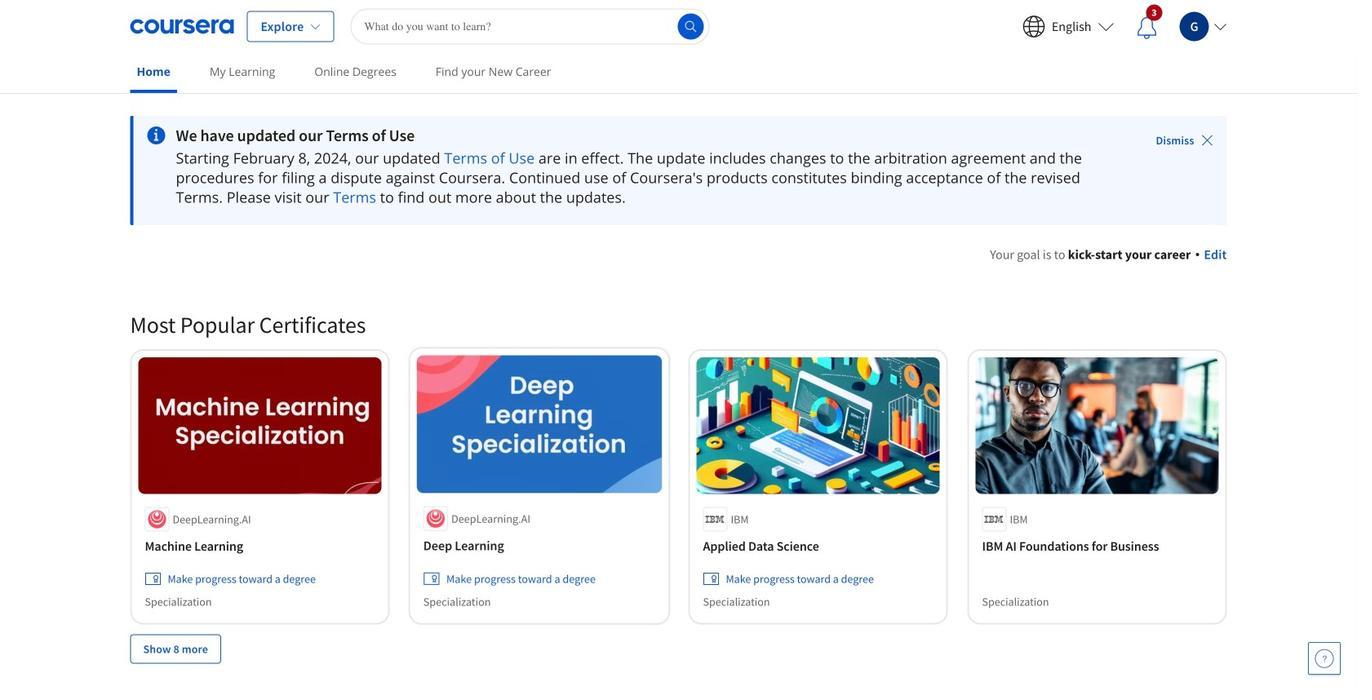 Task type: describe. For each thing, give the bounding box(es) containing it.
most popular certificates collection element
[[120, 284, 1237, 690]]

What do you want to learn? text field
[[351, 9, 710, 44]]



Task type: vqa. For each thing, say whether or not it's contained in the screenshot.
for to the left
no



Task type: locate. For each thing, give the bounding box(es) containing it.
information: we have updated our terms of use element
[[176, 126, 1111, 145]]

None search field
[[351, 9, 710, 44]]

main content
[[0, 96, 1358, 691]]

help center image
[[1315, 649, 1335, 669]]

coursera image
[[130, 13, 234, 40]]



